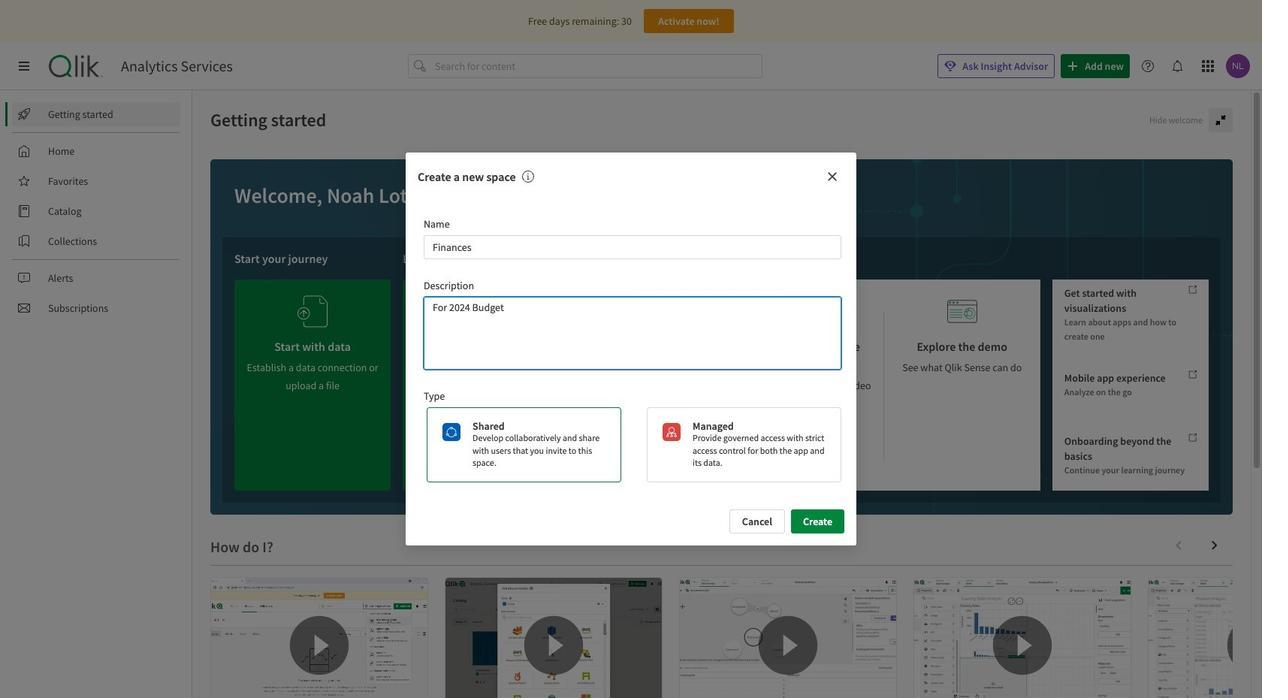 Task type: vqa. For each thing, say whether or not it's contained in the screenshot.
Home Badge icon on the top right of page
no



Task type: describe. For each thing, give the bounding box(es) containing it.
invite users image
[[466, 286, 496, 325]]

close image
[[827, 170, 839, 182]]

hide welcome image
[[1215, 114, 1227, 126]]

how do i define data associations? image
[[680, 578, 896, 698]]

navigation pane element
[[0, 96, 192, 326]]

close sidebar menu image
[[18, 60, 30, 72]]



Task type: locate. For each thing, give the bounding box(es) containing it.
how do i create an app? image
[[211, 578, 428, 698]]

dialog
[[406, 152, 857, 546]]

main content
[[192, 90, 1262, 698]]

None text field
[[424, 235, 842, 259]]

how do i load data into an app? image
[[446, 578, 662, 698]]

option group
[[421, 407, 842, 483]]

how do i create a visualization? image
[[914, 578, 1131, 698]]

learn how to analyze data image
[[791, 292, 821, 331]]

analytics services element
[[121, 57, 233, 75]]

explore the demo image
[[947, 292, 977, 331]]

None text field
[[424, 297, 842, 370]]

analyze sample data image
[[635, 292, 665, 331]]



